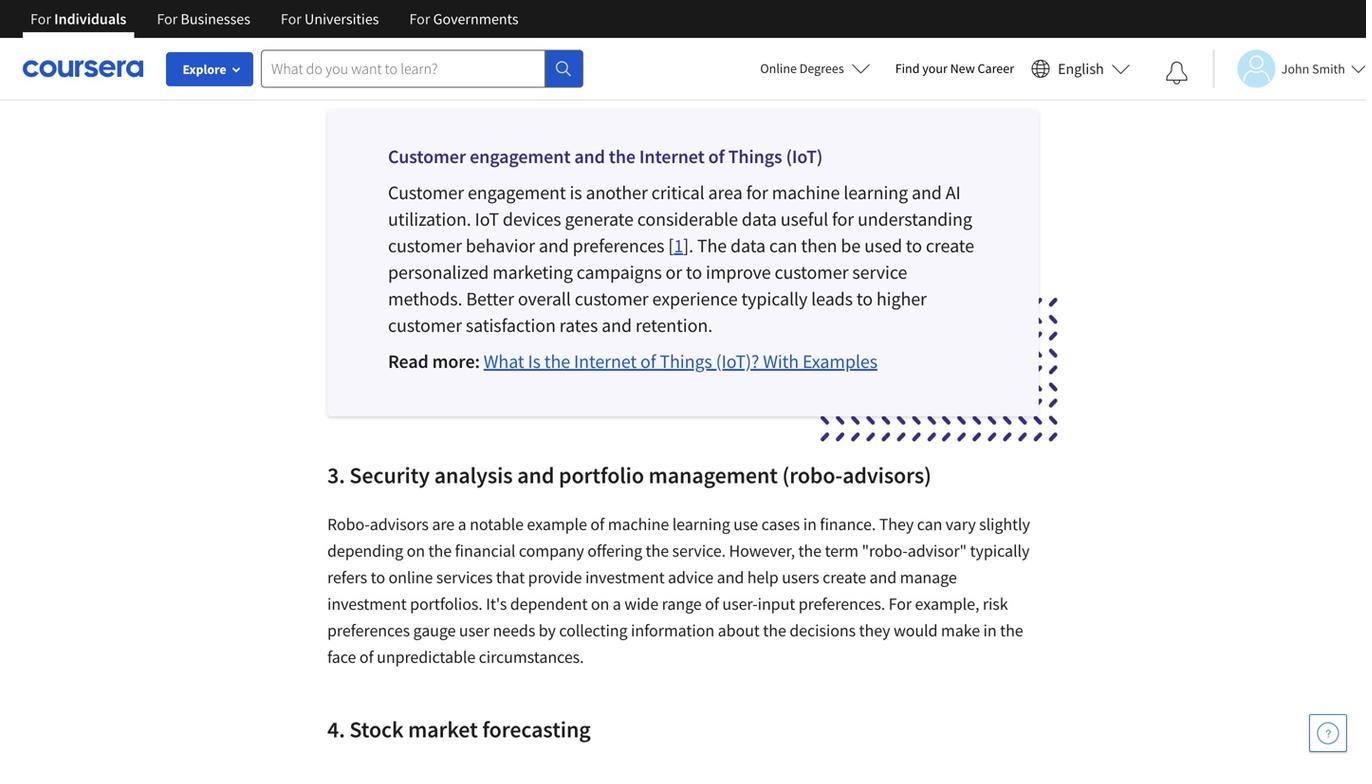 Task type: vqa. For each thing, say whether or not it's contained in the screenshot.
the right Unlimited
no



Task type: describe. For each thing, give the bounding box(es) containing it.
can inside robo-advisors are a notable example of machine learning use cases in finance. they can vary slightly depending on the financial company offering the service. however, the term "robo-advisor" typically refers to online services that provide investment advice and help users create and manage investment portfolios. it's dependent on a wide range of user-input preferences. for example, risk preferences gauge user needs by collecting information about the decisions they would make in the face of unpredictable circumstances.
[[917, 514, 942, 535]]

overall
[[518, 287, 571, 311]]

1 vertical spatial in
[[983, 620, 997, 641]]

for businesses
[[157, 9, 250, 28]]

john
[[1281, 60, 1309, 77]]

ai
[[946, 181, 961, 204]]

for for universities
[[281, 9, 302, 28]]

used
[[864, 234, 902, 258]]

range
[[662, 593, 702, 615]]

behavior
[[466, 234, 535, 258]]

learning for and
[[844, 181, 908, 204]]

for inside robo-advisors are a notable example of machine learning use cases in finance. they can vary slightly depending on the financial company offering the service. however, the term "robo-advisor" typically refers to online services that provide investment advice and help users create and manage investment portfolios. it's dependent on a wide range of user-input preferences. for example, risk preferences gauge user needs by collecting information about the decisions they would make in the face of unpredictable circumstances.
[[889, 593, 912, 615]]

find your new career
[[895, 60, 1014, 77]]

customer down 'campaigns'
[[575, 287, 649, 311]]

4. stock market forecasting
[[327, 715, 595, 744]]

find
[[895, 60, 920, 77]]

robo-
[[327, 514, 370, 535]]

find your new career link
[[886, 57, 1024, 81]]

iot
[[475, 207, 499, 231]]

and left ai
[[912, 181, 942, 204]]

explore
[[183, 61, 226, 78]]

finance.
[[820, 514, 876, 535]]

0 vertical spatial internet
[[639, 145, 705, 168]]

machine for for
[[772, 181, 840, 204]]

higher
[[876, 287, 927, 311]]

financial
[[455, 540, 515, 562]]

preferences inside customer engagement is another critical area for machine learning and ai utilization. iot devices generate considerable data useful for understanding customer behavior and preferences [
[[573, 234, 665, 258]]

is
[[570, 181, 582, 204]]

smith
[[1312, 60, 1345, 77]]

face
[[327, 647, 356, 668]]

area
[[708, 181, 743, 204]]

term
[[825, 540, 859, 562]]

of left user-
[[705, 593, 719, 615]]

what
[[484, 350, 524, 373]]

[
[[668, 234, 674, 258]]

(robo-
[[782, 461, 843, 490]]

of down "retention."
[[640, 350, 656, 373]]

useful
[[780, 207, 828, 231]]

1 vertical spatial a
[[613, 593, 621, 615]]

degrees
[[799, 60, 844, 77]]

online
[[388, 567, 433, 588]]

new
[[950, 60, 975, 77]]

help center image
[[1317, 722, 1340, 745]]

the
[[697, 234, 727, 258]]

advisors
[[370, 514, 429, 535]]

is
[[528, 350, 541, 373]]

personalized
[[388, 260, 489, 284]]

learning for use
[[672, 514, 730, 535]]

by
[[539, 620, 556, 641]]

it's
[[486, 593, 507, 615]]

are
[[432, 514, 455, 535]]

the up another
[[609, 145, 636, 168]]

read more: what is the internet of things (iot)? with examples
[[388, 350, 878, 373]]

data inside customer engagement is another critical area for machine learning and ai utilization. iot devices generate considerable data useful for understanding customer behavior and preferences [
[[742, 207, 777, 231]]

use
[[733, 514, 758, 535]]

would
[[894, 620, 938, 641]]

needs
[[493, 620, 535, 641]]

(iot)?
[[716, 350, 759, 373]]

0 vertical spatial in
[[803, 514, 817, 535]]

advice
[[668, 567, 714, 588]]

for for businesses
[[157, 9, 178, 28]]

engagement for is
[[468, 181, 566, 204]]

the right is on the left top of page
[[544, 350, 570, 373]]

to down service
[[857, 287, 873, 311]]

then
[[801, 234, 837, 258]]

decisions
[[790, 620, 856, 641]]

services
[[436, 567, 493, 588]]

forecasting
[[482, 715, 591, 744]]

1 vertical spatial internet
[[574, 350, 637, 373]]

leads
[[811, 287, 853, 311]]

user-
[[722, 593, 758, 615]]

0 horizontal spatial things
[[660, 350, 712, 373]]

unpredictable
[[377, 647, 475, 668]]

preferences.
[[799, 593, 885, 615]]

create inside robo-advisors are a notable example of machine learning use cases in finance. they can vary slightly depending on the financial company offering the service. however, the term "robo-advisor" typically refers to online services that provide investment advice and help users create and manage investment portfolios. it's dependent on a wide range of user-input preferences. for example, risk preferences gauge user needs by collecting information about the decisions they would make in the face of unpredictable circumstances.
[[823, 567, 866, 588]]

users
[[782, 567, 819, 588]]

data inside ]. the data can then be used to create personalized marketing campaigns or to improve customer service methods. better overall customer experience typically leads to higher customer satisfaction rates and retention.
[[731, 234, 766, 258]]

0 horizontal spatial for
[[746, 181, 768, 204]]

the left service.
[[646, 540, 669, 562]]

"robo-
[[862, 540, 908, 562]]

example
[[527, 514, 587, 535]]

devices
[[503, 207, 561, 231]]

john smith button
[[1213, 50, 1366, 88]]

create inside ]. the data can then be used to create personalized marketing campaigns or to improve customer service methods. better overall customer experience typically leads to higher customer satisfaction rates and retention.
[[926, 234, 974, 258]]

online degrees button
[[745, 47, 886, 89]]

gauge
[[413, 620, 456, 641]]

provide
[[528, 567, 582, 588]]

typically inside robo-advisors are a notable example of machine learning use cases in finance. they can vary slightly depending on the financial company offering the service. however, the term "robo-advisor" typically refers to online services that provide investment advice and help users create and manage investment portfolios. it's dependent on a wide range of user-input preferences. for example, risk preferences gauge user needs by collecting information about the decisions they would make in the face of unpredictable circumstances.
[[970, 540, 1030, 562]]

What do you want to learn? text field
[[261, 50, 545, 88]]

customer for customer engagement is another critical area for machine learning and ai utilization. iot devices generate considerable data useful for understanding customer behavior and preferences [
[[388, 181, 464, 204]]

what is the internet of things (iot)? with examples link
[[484, 350, 878, 373]]

retention.
[[635, 314, 713, 337]]

4.
[[327, 715, 345, 744]]

english
[[1058, 59, 1104, 78]]

robo-advisors are a notable example of machine learning use cases in finance. they can vary slightly depending on the financial company offering the service. however, the term "robo-advisor" typically refers to online services that provide investment advice and help users create and manage investment portfolios. it's dependent on a wide range of user-input preferences. for example, risk preferences gauge user needs by collecting information about the decisions they would make in the face of unpredictable circumstances.
[[327, 514, 1030, 668]]

career
[[978, 60, 1014, 77]]

and up user-
[[717, 567, 744, 588]]

management
[[649, 461, 778, 490]]

marketing
[[493, 260, 573, 284]]

for for individuals
[[30, 9, 51, 28]]

for for governments
[[409, 9, 430, 28]]

].
[[683, 234, 693, 258]]

banner navigation
[[15, 0, 534, 38]]

input
[[758, 593, 795, 615]]

customer for customer engagement and the internet of things (iot)
[[388, 145, 466, 168]]

1 link
[[674, 234, 683, 258]]

better
[[466, 287, 514, 311]]

of right face
[[359, 647, 373, 668]]

to down understanding
[[906, 234, 922, 258]]

can inside ]. the data can then be used to create personalized marketing campaigns or to improve customer service methods. better overall customer experience typically leads to higher customer satisfaction rates and retention.
[[769, 234, 797, 258]]

be
[[841, 234, 861, 258]]

examples
[[803, 350, 878, 373]]

advisor"
[[908, 540, 967, 562]]

customer down methods.
[[388, 314, 462, 337]]

vary
[[946, 514, 976, 535]]



Task type: locate. For each thing, give the bounding box(es) containing it.
a
[[458, 514, 466, 535], [613, 593, 621, 615]]

1 horizontal spatial a
[[613, 593, 621, 615]]

on
[[407, 540, 425, 562], [591, 593, 609, 615]]

in right cases on the bottom right
[[803, 514, 817, 535]]

investment down refers at the left
[[327, 593, 407, 615]]

however,
[[729, 540, 795, 562]]

to inside robo-advisors are a notable example of machine learning use cases in finance. they can vary slightly depending on the financial company offering the service. however, the term "robo-advisor" typically refers to online services that provide investment advice and help users create and manage investment portfolios. it's dependent on a wide range of user-input preferences. for example, risk preferences gauge user needs by collecting information about the decisions they would make in the face of unpredictable circumstances.
[[371, 567, 385, 588]]

customer
[[388, 234, 462, 258], [775, 260, 849, 284], [575, 287, 649, 311], [388, 314, 462, 337]]

for
[[30, 9, 51, 28], [157, 9, 178, 28], [281, 9, 302, 28], [409, 9, 430, 28], [889, 593, 912, 615]]

user
[[459, 620, 490, 641]]

0 vertical spatial typically
[[741, 287, 808, 311]]

0 horizontal spatial typically
[[741, 287, 808, 311]]

they
[[859, 620, 890, 641]]

to
[[906, 234, 922, 258], [686, 260, 702, 284], [857, 287, 873, 311], [371, 567, 385, 588]]

0 horizontal spatial preferences
[[327, 620, 410, 641]]

1 vertical spatial machine
[[608, 514, 669, 535]]

0 horizontal spatial a
[[458, 514, 466, 535]]

english button
[[1024, 38, 1138, 100]]

the down risk
[[1000, 620, 1023, 641]]

show notifications image
[[1166, 62, 1188, 84]]

(iot)
[[786, 145, 823, 168]]

customer inside customer engagement is another critical area for machine learning and ai utilization. iot devices generate considerable data useful for understanding customer behavior and preferences [
[[388, 181, 464, 204]]

can down useful at top right
[[769, 234, 797, 258]]

can
[[769, 234, 797, 258], [917, 514, 942, 535]]

dependent
[[510, 593, 588, 615]]

on up online
[[407, 540, 425, 562]]

utilization.
[[388, 207, 471, 231]]

machine for of
[[608, 514, 669, 535]]

preferences inside robo-advisors are a notable example of machine learning use cases in finance. they can vary slightly depending on the financial company offering the service. however, the term "robo-advisor" typically refers to online services that provide investment advice and help users create and manage investment portfolios. it's dependent on a wide range of user-input preferences. for example, risk preferences gauge user needs by collecting information about the decisions they would make in the face of unpredictable circumstances.
[[327, 620, 410, 641]]

critical
[[651, 181, 705, 204]]

1 horizontal spatial investment
[[585, 567, 665, 588]]

stock
[[350, 715, 404, 744]]

satisfaction
[[466, 314, 556, 337]]

rates
[[559, 314, 598, 337]]

data
[[742, 207, 777, 231], [731, 234, 766, 258]]

0 vertical spatial engagement
[[470, 145, 571, 168]]

0 vertical spatial create
[[926, 234, 974, 258]]

internet
[[639, 145, 705, 168], [574, 350, 637, 373]]

security
[[350, 461, 430, 490]]

1 vertical spatial preferences
[[327, 620, 410, 641]]

customer engagement and the internet of things (iot)
[[388, 145, 823, 168]]

learning up service.
[[672, 514, 730, 535]]

0 vertical spatial a
[[458, 514, 466, 535]]

depending
[[327, 540, 403, 562]]

risk
[[983, 593, 1008, 615]]

machine inside robo-advisors are a notable example of machine learning use cases in finance. they can vary slightly depending on the financial company offering the service. however, the term "robo-advisor" typically refers to online services that provide investment advice and help users create and manage investment portfolios. it's dependent on a wide range of user-input preferences. for example, risk preferences gauge user needs by collecting information about the decisions they would make in the face of unpredictable circumstances.
[[608, 514, 669, 535]]

experience
[[652, 287, 738, 311]]

customer down then
[[775, 260, 849, 284]]

0 vertical spatial for
[[746, 181, 768, 204]]

for individuals
[[30, 9, 126, 28]]

None search field
[[261, 50, 583, 88]]

and inside ]. the data can then be used to create personalized marketing campaigns or to improve customer service methods. better overall customer experience typically leads to higher customer satisfaction rates and retention.
[[602, 314, 632, 337]]

0 vertical spatial preferences
[[573, 234, 665, 258]]

1 horizontal spatial can
[[917, 514, 942, 535]]

0 vertical spatial data
[[742, 207, 777, 231]]

0 horizontal spatial on
[[407, 540, 425, 562]]

online degrees
[[760, 60, 844, 77]]

for left universities
[[281, 9, 302, 28]]

1 horizontal spatial learning
[[844, 181, 908, 204]]

1 horizontal spatial in
[[983, 620, 997, 641]]

and up example on the left bottom of page
[[517, 461, 554, 490]]

service.
[[672, 540, 726, 562]]

considerable
[[637, 207, 738, 231]]

the down input
[[763, 620, 786, 641]]

0 vertical spatial on
[[407, 540, 425, 562]]

typically down slightly
[[970, 540, 1030, 562]]

internet up critical
[[639, 145, 705, 168]]

and up is
[[574, 145, 605, 168]]

machine up the offering
[[608, 514, 669, 535]]

1 vertical spatial on
[[591, 593, 609, 615]]

customer
[[388, 145, 466, 168], [388, 181, 464, 204]]

preferences up 'campaigns'
[[573, 234, 665, 258]]

1 vertical spatial for
[[832, 207, 854, 231]]

for left businesses
[[157, 9, 178, 28]]

engagement inside customer engagement is another critical area for machine learning and ai utilization. iot devices generate considerable data useful for understanding customer behavior and preferences [
[[468, 181, 566, 204]]

1 vertical spatial data
[[731, 234, 766, 258]]

1 horizontal spatial machine
[[772, 181, 840, 204]]

0 horizontal spatial can
[[769, 234, 797, 258]]

0 horizontal spatial internet
[[574, 350, 637, 373]]

a right 'are'
[[458, 514, 466, 535]]

things down "retention."
[[660, 350, 712, 373]]

with
[[763, 350, 799, 373]]

to right or
[[686, 260, 702, 284]]

example,
[[915, 593, 979, 615]]

1 horizontal spatial preferences
[[573, 234, 665, 258]]

data up improve
[[731, 234, 766, 258]]

0 horizontal spatial investment
[[327, 593, 407, 615]]

the down 'are'
[[428, 540, 452, 562]]

1 horizontal spatial typically
[[970, 540, 1030, 562]]

of up the offering
[[590, 514, 604, 535]]

1 vertical spatial learning
[[672, 514, 730, 535]]

1 vertical spatial engagement
[[468, 181, 566, 204]]

1 vertical spatial investment
[[327, 593, 407, 615]]

preferences
[[573, 234, 665, 258], [327, 620, 410, 641]]

0 horizontal spatial in
[[803, 514, 817, 535]]

read
[[388, 350, 429, 373]]

0 horizontal spatial machine
[[608, 514, 669, 535]]

1 customer from the top
[[388, 145, 466, 168]]

they
[[879, 514, 914, 535]]

of
[[708, 145, 725, 168], [640, 350, 656, 373], [590, 514, 604, 535], [705, 593, 719, 615], [359, 647, 373, 668]]

online
[[760, 60, 797, 77]]

a left "wide"
[[613, 593, 621, 615]]

2 customer from the top
[[388, 181, 464, 204]]

for universities
[[281, 9, 379, 28]]

for left individuals
[[30, 9, 51, 28]]

1 vertical spatial customer
[[388, 181, 464, 204]]

create up the 'preferences.' at right
[[823, 567, 866, 588]]

for
[[746, 181, 768, 204], [832, 207, 854, 231]]

generate
[[565, 207, 634, 231]]

cases
[[761, 514, 800, 535]]

1 horizontal spatial internet
[[639, 145, 705, 168]]

customer down utilization.
[[388, 234, 462, 258]]

0 vertical spatial things
[[728, 145, 782, 168]]

and right rates
[[602, 314, 632, 337]]

typically down improve
[[741, 287, 808, 311]]

1 vertical spatial things
[[660, 350, 712, 373]]

machine up useful at top right
[[772, 181, 840, 204]]

engagement
[[470, 145, 571, 168], [468, 181, 566, 204]]

3. security analysis and portfolio management (robo-advisors)
[[327, 461, 931, 490]]

market
[[408, 715, 478, 744]]

for up would
[[889, 593, 912, 615]]

1 vertical spatial create
[[823, 567, 866, 588]]

data down area
[[742, 207, 777, 231]]

more:
[[432, 350, 480, 373]]

1 vertical spatial typically
[[970, 540, 1030, 562]]

for up be
[[832, 207, 854, 231]]

0 vertical spatial machine
[[772, 181, 840, 204]]

notable
[[470, 514, 524, 535]]

for up what do you want to learn? text box
[[409, 9, 430, 28]]

0 vertical spatial investment
[[585, 567, 665, 588]]

0 vertical spatial can
[[769, 234, 797, 258]]

on up collecting on the left bottom of the page
[[591, 593, 609, 615]]

john smith
[[1281, 60, 1345, 77]]

to down depending in the left of the page
[[371, 567, 385, 588]]

portfolios.
[[410, 593, 483, 615]]

the up users
[[798, 540, 822, 562]]

for governments
[[409, 9, 519, 28]]

1 vertical spatial can
[[917, 514, 942, 535]]

learning inside customer engagement is another critical area for machine learning and ai utilization. iot devices generate considerable data useful for understanding customer behavior and preferences [
[[844, 181, 908, 204]]

things
[[728, 145, 782, 168], [660, 350, 712, 373]]

in down risk
[[983, 620, 997, 641]]

collecting
[[559, 620, 628, 641]]

can up advisor"
[[917, 514, 942, 535]]

coursera image
[[23, 53, 143, 84]]

0 horizontal spatial learning
[[672, 514, 730, 535]]

]. the data can then be used to create personalized marketing campaigns or to improve customer service methods. better overall customer experience typically leads to higher customer satisfaction rates and retention.
[[388, 234, 974, 337]]

internet down rates
[[574, 350, 637, 373]]

typically inside ]. the data can then be used to create personalized marketing campaigns or to improve customer service methods. better overall customer experience typically leads to higher customer satisfaction rates and retention.
[[741, 287, 808, 311]]

individuals
[[54, 9, 126, 28]]

engagement for and
[[470, 145, 571, 168]]

methods.
[[388, 287, 462, 311]]

0 vertical spatial learning
[[844, 181, 908, 204]]

1 horizontal spatial things
[[728, 145, 782, 168]]

typically
[[741, 287, 808, 311], [970, 540, 1030, 562]]

customer inside customer engagement is another critical area for machine learning and ai utilization. iot devices generate considerable data useful for understanding customer behavior and preferences [
[[388, 234, 462, 258]]

information
[[631, 620, 714, 641]]

1 horizontal spatial for
[[832, 207, 854, 231]]

preferences up face
[[327, 620, 410, 641]]

create down understanding
[[926, 234, 974, 258]]

another
[[586, 181, 648, 204]]

and up marketing
[[539, 234, 569, 258]]

of up area
[[708, 145, 725, 168]]

machine inside customer engagement is another critical area for machine learning and ai utilization. iot devices generate considerable data useful for understanding customer behavior and preferences [
[[772, 181, 840, 204]]

circumstances.
[[479, 647, 584, 668]]

0 horizontal spatial create
[[823, 567, 866, 588]]

or
[[666, 260, 682, 284]]

make
[[941, 620, 980, 641]]

things up area
[[728, 145, 782, 168]]

0 vertical spatial customer
[[388, 145, 466, 168]]

offering
[[587, 540, 642, 562]]

and down ""robo-"
[[869, 567, 897, 588]]

investment down the offering
[[585, 567, 665, 588]]

machine
[[772, 181, 840, 204], [608, 514, 669, 535]]

1 horizontal spatial create
[[926, 234, 974, 258]]

1
[[674, 234, 683, 258]]

for right area
[[746, 181, 768, 204]]

manage
[[900, 567, 957, 588]]

1 horizontal spatial on
[[591, 593, 609, 615]]

learning up understanding
[[844, 181, 908, 204]]

learning inside robo-advisors are a notable example of machine learning use cases in finance. they can vary slightly depending on the financial company offering the service. however, the term "robo-advisor" typically refers to online services that provide investment advice and help users create and manage investment portfolios. it's dependent on a wide range of user-input preferences. for example, risk preferences gauge user needs by collecting information about the decisions they would make in the face of unpredictable circumstances.
[[672, 514, 730, 535]]

understanding
[[858, 207, 972, 231]]



